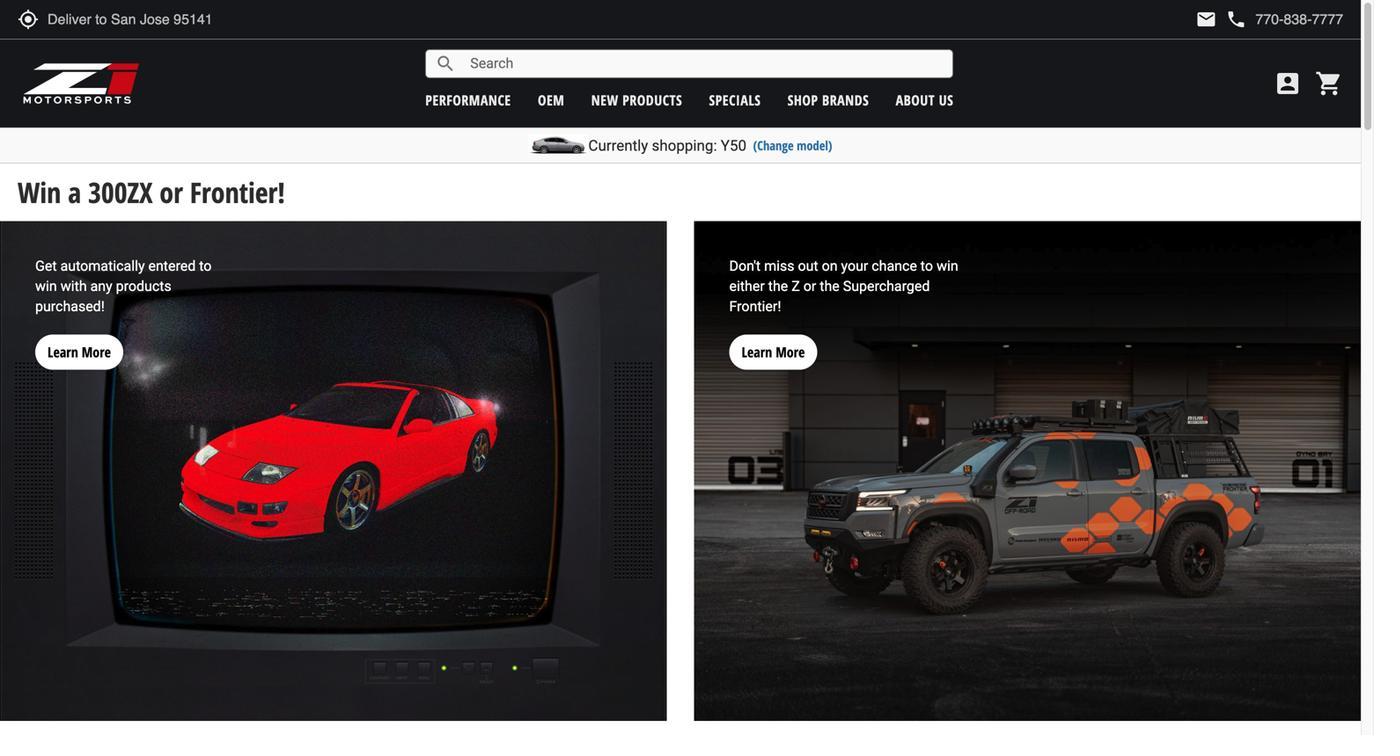 Task type: vqa. For each thing, say whether or not it's contained in the screenshot.
shift
no



Task type: describe. For each thing, give the bounding box(es) containing it.
z1 motorsports logo image
[[22, 62, 140, 106]]

oem link
[[538, 91, 565, 110]]

mail
[[1196, 9, 1217, 30]]

mail link
[[1196, 9, 1217, 30]]

shopping_cart
[[1315, 70, 1343, 98]]

about us link
[[896, 91, 954, 110]]

new products
[[591, 91, 682, 110]]

brands
[[822, 91, 869, 110]]

0 horizontal spatial frontier!
[[190, 173, 285, 212]]

more for purchased!
[[82, 343, 111, 362]]

dsc_0495.jpg image for get automatically entered to win with any products purchased!
[[0, 222, 667, 722]]

shop brands link
[[788, 91, 869, 110]]

2 the from the left
[[820, 278, 840, 295]]

about us
[[896, 91, 954, 110]]

dsc_0495.jpg image for don't miss out on your chance to win either the z or the supercharged frontier!
[[694, 222, 1361, 722]]

shopping:
[[652, 137, 717, 154]]

learn for don't miss out on your chance to win either the z or the supercharged frontier!
[[742, 343, 772, 362]]

phone
[[1226, 9, 1247, 30]]

a
[[68, 173, 81, 212]]

performance
[[425, 91, 511, 110]]

win inside don't miss out on your chance to win either the z or the supercharged frontier!
[[937, 258, 958, 275]]

out
[[798, 258, 818, 275]]

z
[[792, 278, 800, 295]]

new
[[591, 91, 619, 110]]

chance
[[872, 258, 917, 275]]

account_box link
[[1269, 70, 1306, 98]]

model)
[[797, 137, 832, 154]]

win a 300zx or frontier!
[[18, 173, 285, 212]]

entered
[[148, 258, 196, 275]]

win inside get automatically entered to win with any products purchased!
[[35, 278, 57, 295]]

automatically
[[60, 258, 145, 275]]

phone link
[[1226, 9, 1343, 30]]

y50
[[721, 137, 747, 154]]

learn for get automatically entered to win with any products purchased!
[[48, 343, 78, 362]]

or inside don't miss out on your chance to win either the z or the supercharged frontier!
[[803, 278, 816, 295]]

1 the from the left
[[768, 278, 788, 295]]

shopping_cart link
[[1311, 70, 1343, 98]]

search
[[435, 53, 456, 74]]

to inside don't miss out on your chance to win either the z or the supercharged frontier!
[[921, 258, 933, 275]]

300zx
[[88, 173, 153, 212]]

any
[[90, 278, 112, 295]]

learn more for either
[[742, 343, 805, 362]]

don't
[[729, 258, 761, 275]]

learn more link for purchased!
[[35, 317, 123, 370]]

(change
[[753, 137, 794, 154]]



Task type: locate. For each thing, give the bounding box(es) containing it.
0 vertical spatial win
[[937, 258, 958, 275]]

0 vertical spatial products
[[622, 91, 682, 110]]

learn down purchased!
[[48, 343, 78, 362]]

learn more for purchased!
[[48, 343, 111, 362]]

0 horizontal spatial dsc_0495.jpg image
[[0, 222, 667, 722]]

to
[[199, 258, 212, 275], [921, 258, 933, 275]]

learn more
[[48, 343, 111, 362], [742, 343, 805, 362]]

1 horizontal spatial learn more link
[[729, 317, 817, 370]]

1 horizontal spatial win
[[937, 258, 958, 275]]

your
[[841, 258, 868, 275]]

more down z
[[776, 343, 805, 362]]

products right new
[[622, 91, 682, 110]]

2 more from the left
[[776, 343, 805, 362]]

Search search field
[[456, 50, 953, 77]]

about
[[896, 91, 935, 110]]

us
[[939, 91, 954, 110]]

win
[[937, 258, 958, 275], [35, 278, 57, 295]]

(change model) link
[[753, 137, 832, 154]]

account_box
[[1274, 70, 1302, 98]]

1 horizontal spatial products
[[622, 91, 682, 110]]

products
[[622, 91, 682, 110], [116, 278, 171, 295]]

more down purchased!
[[82, 343, 111, 362]]

shop
[[788, 91, 818, 110]]

1 vertical spatial win
[[35, 278, 57, 295]]

currently
[[588, 137, 648, 154]]

my_location
[[18, 9, 39, 30]]

the down on
[[820, 278, 840, 295]]

2 to from the left
[[921, 258, 933, 275]]

2 learn more link from the left
[[729, 317, 817, 370]]

the
[[768, 278, 788, 295], [820, 278, 840, 295]]

0 vertical spatial frontier!
[[190, 173, 285, 212]]

learn more down z
[[742, 343, 805, 362]]

1 learn from the left
[[48, 343, 78, 362]]

miss
[[764, 258, 794, 275]]

learn more link
[[35, 317, 123, 370], [729, 317, 817, 370]]

0 horizontal spatial win
[[35, 278, 57, 295]]

1 dsc_0495.jpg image from the left
[[0, 222, 667, 722]]

1 learn more link from the left
[[35, 317, 123, 370]]

performance link
[[425, 91, 511, 110]]

0 horizontal spatial products
[[116, 278, 171, 295]]

1 more from the left
[[82, 343, 111, 362]]

or right 300zx
[[160, 173, 183, 212]]

0 horizontal spatial learn
[[48, 343, 78, 362]]

0 horizontal spatial more
[[82, 343, 111, 362]]

more
[[82, 343, 111, 362], [776, 343, 805, 362]]

get
[[35, 258, 57, 275]]

1 horizontal spatial or
[[803, 278, 816, 295]]

mail phone
[[1196, 9, 1247, 30]]

1 vertical spatial products
[[116, 278, 171, 295]]

win down get
[[35, 278, 57, 295]]

frontier! inside don't miss out on your chance to win either the z or the supercharged frontier!
[[729, 298, 781, 315]]

learn more link for either
[[729, 317, 817, 370]]

new products link
[[591, 91, 682, 110]]

learn more link down purchased!
[[35, 317, 123, 370]]

more for either
[[776, 343, 805, 362]]

1 horizontal spatial the
[[820, 278, 840, 295]]

supercharged
[[843, 278, 930, 295]]

shop brands
[[788, 91, 869, 110]]

either
[[729, 278, 765, 295]]

1 horizontal spatial frontier!
[[729, 298, 781, 315]]

or
[[160, 173, 183, 212], [803, 278, 816, 295]]

purchased!
[[35, 298, 105, 315]]

don't miss out on your chance to win either the z or the supercharged frontier!
[[729, 258, 958, 315]]

products inside get automatically entered to win with any products purchased!
[[116, 278, 171, 295]]

win right the chance
[[937, 258, 958, 275]]

get automatically entered to win with any products purchased!
[[35, 258, 212, 315]]

0 horizontal spatial learn more
[[48, 343, 111, 362]]

2 learn from the left
[[742, 343, 772, 362]]

specials
[[709, 91, 761, 110]]

1 vertical spatial or
[[803, 278, 816, 295]]

2 learn more from the left
[[742, 343, 805, 362]]

learn more down purchased!
[[48, 343, 111, 362]]

on
[[822, 258, 838, 275]]

1 to from the left
[[199, 258, 212, 275]]

to right the chance
[[921, 258, 933, 275]]

frontier!
[[190, 173, 285, 212], [729, 298, 781, 315]]

products down the entered
[[116, 278, 171, 295]]

the left z
[[768, 278, 788, 295]]

or right z
[[803, 278, 816, 295]]

specials link
[[709, 91, 761, 110]]

0 horizontal spatial to
[[199, 258, 212, 275]]

1 learn more from the left
[[48, 343, 111, 362]]

win
[[18, 173, 61, 212]]

1 horizontal spatial learn more
[[742, 343, 805, 362]]

learn more link down z
[[729, 317, 817, 370]]

1 vertical spatial frontier!
[[729, 298, 781, 315]]

2 dsc_0495.jpg image from the left
[[694, 222, 1361, 722]]

1 horizontal spatial more
[[776, 343, 805, 362]]

to inside get automatically entered to win with any products purchased!
[[199, 258, 212, 275]]

oem
[[538, 91, 565, 110]]

0 vertical spatial or
[[160, 173, 183, 212]]

to right the entered
[[199, 258, 212, 275]]

0 horizontal spatial the
[[768, 278, 788, 295]]

0 horizontal spatial or
[[160, 173, 183, 212]]

with
[[60, 278, 87, 295]]

currently shopping: y50 (change model)
[[588, 137, 832, 154]]

0 horizontal spatial learn more link
[[35, 317, 123, 370]]

learn
[[48, 343, 78, 362], [742, 343, 772, 362]]

1 horizontal spatial dsc_0495.jpg image
[[694, 222, 1361, 722]]

dsc_0495.jpg image
[[0, 222, 667, 722], [694, 222, 1361, 722]]

1 horizontal spatial to
[[921, 258, 933, 275]]

1 horizontal spatial learn
[[742, 343, 772, 362]]

learn down either
[[742, 343, 772, 362]]



